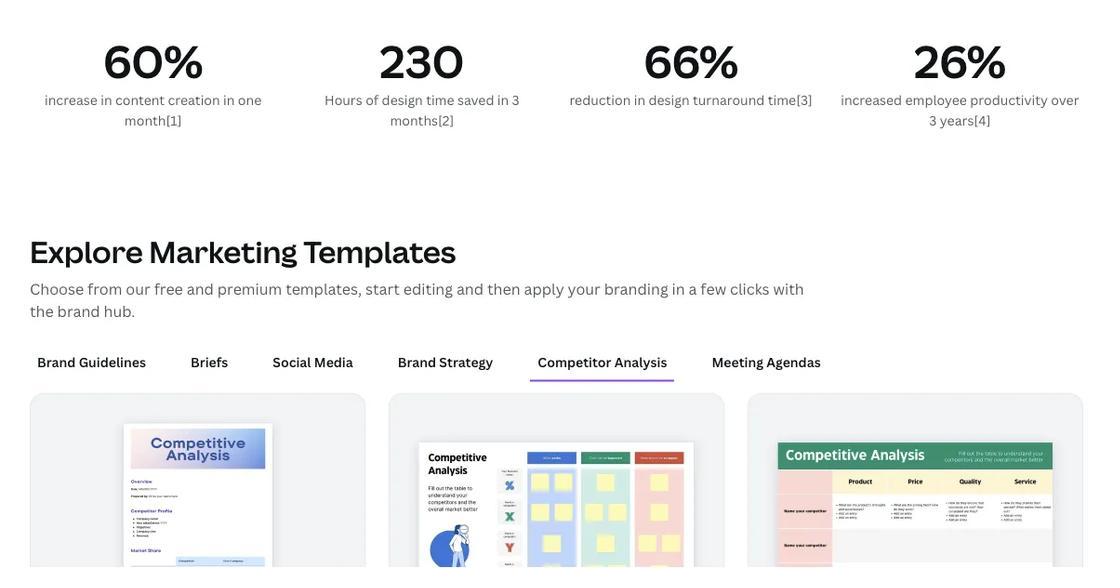 Task type: locate. For each thing, give the bounding box(es) containing it.
saved
[[458, 91, 494, 109]]

0 vertical spatial 3
[[512, 91, 520, 109]]

competitive analysis team whiteboard in blue green modern professional style image
[[419, 443, 694, 568]]

in
[[101, 91, 112, 109], [223, 91, 235, 109], [498, 91, 509, 109], [634, 91, 646, 109], [672, 278, 685, 298]]

brand for brand strategy
[[398, 353, 436, 371]]

brand down the
[[37, 353, 76, 371]]

1 brand from the left
[[37, 353, 76, 371]]

competitor analysis button
[[531, 344, 675, 380]]

and right the 'free'
[[187, 278, 214, 298]]

in right saved
[[498, 91, 509, 109]]

brand
[[37, 353, 76, 371], [398, 353, 436, 371]]

months[2]
[[390, 111, 454, 129]]

and
[[187, 278, 214, 298], [457, 278, 484, 298]]

design up months[2]
[[382, 91, 423, 109]]

1 horizontal spatial design
[[649, 91, 690, 109]]

a
[[689, 278, 697, 298]]

the
[[30, 301, 54, 321]]

brand guidelines button
[[30, 344, 153, 380]]

competitive analysis doc in purple pastel blue peach soft pastels style image
[[124, 424, 272, 568]]

analysis
[[615, 353, 667, 371]]

3 down employee
[[930, 111, 937, 129]]

and left then
[[457, 278, 484, 298]]

increase
[[45, 91, 98, 109]]

1 and from the left
[[187, 278, 214, 298]]

briefs button
[[183, 344, 236, 380]]

briefs
[[191, 353, 228, 371]]

60% increase in content creation in one month[1]
[[45, 30, 262, 129]]

1 horizontal spatial and
[[457, 278, 484, 298]]

2 brand from the left
[[398, 353, 436, 371]]

brand for brand guidelines
[[37, 353, 76, 371]]

brand strategy button
[[390, 344, 501, 380]]

0 horizontal spatial and
[[187, 278, 214, 298]]

design inside 230 hours of design time saved in 3 months[2]
[[382, 91, 423, 109]]

1 horizontal spatial 3
[[930, 111, 937, 129]]

employee
[[905, 91, 967, 109]]

in left the a
[[672, 278, 685, 298]]

230 hours of design time saved in 3 months[2]
[[325, 30, 520, 129]]

brand inside brand guidelines button
[[37, 353, 76, 371]]

your
[[568, 278, 601, 298]]

social
[[273, 353, 311, 371]]

3
[[512, 91, 520, 109], [930, 111, 937, 129]]

brand
[[57, 301, 100, 321]]

26%
[[914, 30, 1006, 91]]

meeting agendas button
[[705, 344, 828, 380]]

meeting
[[712, 353, 764, 371]]

1 vertical spatial 3
[[930, 111, 937, 129]]

clicks
[[730, 278, 770, 298]]

3 right saved
[[512, 91, 520, 109]]

0 horizontal spatial design
[[382, 91, 423, 109]]

time[3]
[[768, 91, 813, 109]]

brand inside brand strategy button
[[398, 353, 436, 371]]

media
[[314, 353, 353, 371]]

competitor analysis
[[538, 353, 667, 371]]

brand left strategy at the left bottom
[[398, 353, 436, 371]]

in right "reduction"
[[634, 91, 646, 109]]

social media
[[273, 353, 353, 371]]

premium
[[217, 278, 282, 298]]

1 design from the left
[[382, 91, 423, 109]]

1 horizontal spatial brand
[[398, 353, 436, 371]]

agendas
[[767, 353, 821, 371]]

social media button
[[265, 344, 361, 380]]

creation
[[168, 91, 220, 109]]

0 horizontal spatial brand
[[37, 353, 76, 371]]

productivity
[[970, 91, 1048, 109]]

230
[[380, 30, 465, 91]]

in left content
[[101, 91, 112, 109]]

2 design from the left
[[649, 91, 690, 109]]

0 horizontal spatial 3
[[512, 91, 520, 109]]

in inside explore marketing templates choose from our free and premium templates, start editing and then apply your branding in a few clicks with the brand hub.
[[672, 278, 685, 298]]

design down 66%
[[649, 91, 690, 109]]

design
[[382, 91, 423, 109], [649, 91, 690, 109]]

design inside 66% reduction in design turnaround time[3]
[[649, 91, 690, 109]]

branding
[[604, 278, 669, 298]]

in inside 230 hours of design time saved in 3 months[2]
[[498, 91, 509, 109]]

month[1]
[[124, 111, 182, 129]]



Task type: describe. For each thing, give the bounding box(es) containing it.
over
[[1051, 91, 1080, 109]]

66%
[[644, 30, 739, 91]]

competitor
[[538, 353, 612, 371]]

apply
[[524, 278, 564, 298]]

hours
[[325, 91, 363, 109]]

turnaround
[[693, 91, 765, 109]]

years[4]
[[940, 111, 991, 129]]

66% reduction in design turnaround time[3]
[[570, 30, 813, 109]]

meeting agendas
[[712, 353, 821, 371]]

brand strategy
[[398, 353, 493, 371]]

2 and from the left
[[457, 278, 484, 298]]

from
[[88, 278, 122, 298]]

hub.
[[104, 301, 135, 321]]

time
[[426, 91, 454, 109]]

strategy
[[439, 353, 493, 371]]

3 inside 230 hours of design time saved in 3 months[2]
[[512, 91, 520, 109]]

brand guidelines
[[37, 353, 146, 371]]

explore
[[30, 231, 143, 271]]

with
[[773, 278, 804, 298]]

then
[[487, 278, 521, 298]]

templates,
[[286, 278, 362, 298]]

start
[[365, 278, 400, 298]]

reduction
[[570, 91, 631, 109]]

26% increased employee productivity over 3 years[4]
[[841, 30, 1080, 129]]

3 inside 26% increased employee productivity over 3 years[4]
[[930, 111, 937, 129]]

editing
[[403, 278, 453, 298]]

design for 230
[[382, 91, 423, 109]]

free
[[154, 278, 183, 298]]

choose
[[30, 278, 84, 298]]

competitive analysis team whiteboard in green red modern professional style image
[[778, 443, 1053, 568]]

templates
[[304, 231, 456, 271]]

design for 66%
[[649, 91, 690, 109]]

60%
[[103, 30, 203, 91]]

in inside 66% reduction in design turnaround time[3]
[[634, 91, 646, 109]]

few
[[701, 278, 727, 298]]

increased
[[841, 91, 902, 109]]

our
[[126, 278, 150, 298]]

one
[[238, 91, 262, 109]]

explore marketing templates choose from our free and premium templates, start editing and then apply your branding in a few clicks with the brand hub.
[[30, 231, 804, 321]]

marketing
[[149, 231, 297, 271]]

in left one
[[223, 91, 235, 109]]

of
[[366, 91, 379, 109]]

guidelines
[[79, 353, 146, 371]]

content
[[115, 91, 165, 109]]



Task type: vqa. For each thing, say whether or not it's contained in the screenshot.
third "See all" button from the bottom of the page
no



